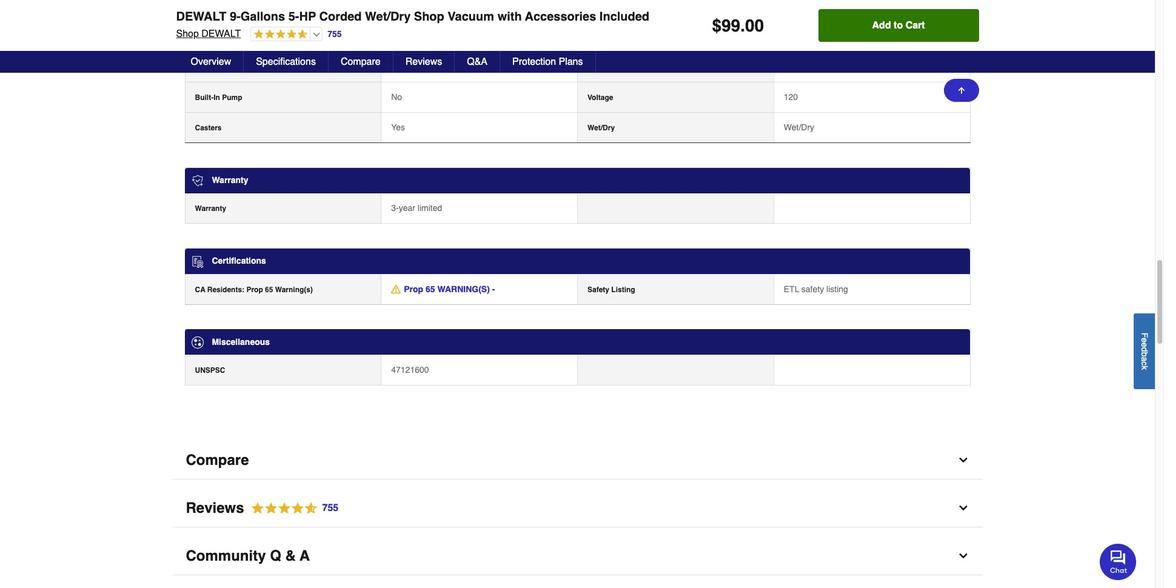 Task type: locate. For each thing, give the bounding box(es) containing it.
2 built- from the top
[[195, 63, 214, 72]]

corded
[[319, 10, 362, 24]]

9-
[[230, 10, 241, 24]]

yes up no
[[391, 62, 405, 72]]

k
[[1140, 366, 1150, 370]]

compare button for q&a
[[329, 51, 393, 73]]

wet/dry right corded
[[365, 10, 411, 24]]

certifications
[[212, 256, 266, 266]]

1 yes from the top
[[391, 1, 405, 11]]

chevron down image
[[957, 454, 969, 466], [957, 550, 969, 562]]

overview button
[[179, 51, 244, 73]]

1 horizontal spatial shop
[[414, 10, 444, 24]]

reviews
[[406, 56, 442, 67], [186, 500, 244, 517]]

2 vertical spatial in
[[214, 93, 220, 102]]

2 vertical spatial yes
[[391, 123, 405, 132]]

vacuum
[[448, 10, 494, 24]]

in left attachment
[[214, 33, 220, 41]]

tank
[[588, 3, 604, 11]]

shop left vacuum
[[414, 10, 444, 24]]

built- left drain on the left of page
[[195, 63, 214, 72]]

c
[[1140, 361, 1150, 366]]

1 vertical spatial 755
[[322, 503, 339, 514]]

1 vertical spatial shop
[[176, 29, 199, 39]]

chevron down image inside community q & a 'button'
[[957, 550, 969, 562]]

2 horizontal spatial wet/dry
[[784, 123, 814, 132]]

3-year limited
[[391, 203, 442, 213]]

1 vertical spatial compare button
[[173, 441, 983, 480]]

chat invite button image
[[1100, 543, 1137, 580]]

65 left the warning(s) on the left top
[[265, 285, 273, 294]]

4.6 stars image up &
[[244, 500, 339, 517]]

3 in from the top
[[214, 93, 220, 102]]

e up b
[[1140, 342, 1150, 347]]

1 chevron down image from the top
[[957, 454, 969, 466]]

protection plans button
[[500, 51, 596, 73]]

reviews up community at left bottom
[[186, 500, 244, 517]]

community
[[186, 548, 266, 565]]

q
[[270, 548, 281, 565]]

compare for q&a
[[341, 56, 381, 67]]

shop down blower
[[176, 29, 199, 39]]

1 vertical spatial chevron down image
[[957, 550, 969, 562]]

prop65 warning image
[[391, 284, 401, 294]]

1 horizontal spatial reviews
[[406, 56, 442, 67]]

b
[[1140, 352, 1150, 357]]

1 vertical spatial built-
[[195, 63, 214, 72]]

0 vertical spatial in
[[214, 33, 220, 41]]

65
[[426, 284, 435, 294], [265, 285, 273, 294]]

chevron down image for community q & a
[[957, 550, 969, 562]]

2 yes from the top
[[391, 62, 405, 72]]

0 vertical spatial dewalt
[[176, 10, 226, 24]]

built- for no
[[195, 93, 214, 102]]

120
[[784, 92, 798, 102]]

prop right prop65 warning icon
[[404, 284, 423, 294]]

prop right residents:
[[246, 285, 263, 294]]

4.6 stars image down 5-
[[251, 29, 308, 41]]

1 vertical spatial reviews
[[186, 500, 244, 517]]

0 vertical spatial yes
[[391, 1, 405, 11]]

in left pump
[[214, 93, 220, 102]]

f e e d b a c k button
[[1134, 313, 1155, 389]]

2 vertical spatial built-
[[195, 93, 214, 102]]

compare button for community q & a
[[173, 441, 983, 480]]

attachment
[[222, 33, 262, 41]]

built-
[[195, 33, 214, 41], [195, 63, 214, 72], [195, 93, 214, 102]]

f e e d b a c k
[[1140, 332, 1150, 370]]

type
[[588, 63, 604, 72]]

material
[[606, 3, 634, 11]]

miscellaneous
[[212, 337, 270, 347]]

e
[[1140, 338, 1150, 342], [1140, 342, 1150, 347]]

0 vertical spatial compare
[[341, 56, 381, 67]]

reviews down dewalt 9-gallons 5-hp corded wet/dry shop vacuum with accessories included
[[406, 56, 442, 67]]

compare
[[341, 56, 381, 67], [186, 452, 249, 469]]

0 horizontal spatial reviews
[[186, 500, 244, 517]]

residents:
[[207, 285, 244, 294]]

3 built- from the top
[[195, 93, 214, 102]]

tank material
[[588, 3, 634, 11]]

$
[[712, 16, 722, 35]]

dewalt down 9-
[[202, 29, 241, 39]]

reviews inside button
[[406, 56, 442, 67]]

warranty down the casters
[[212, 175, 248, 185]]

1 horizontal spatial 65
[[426, 284, 435, 294]]

2 in from the top
[[214, 63, 220, 72]]

2 chevron down image from the top
[[957, 550, 969, 562]]

chevron down image inside compare button
[[957, 454, 969, 466]]

wet/dry down 'voltage'
[[588, 124, 615, 132]]

a
[[300, 548, 310, 565]]

0 vertical spatial built-
[[195, 33, 214, 41]]

overview
[[191, 56, 231, 67]]

warranty
[[212, 175, 248, 185], [195, 205, 226, 213]]

0 horizontal spatial shop
[[176, 29, 199, 39]]

1 vertical spatial yes
[[391, 62, 405, 72]]

4.6 stars image
[[251, 29, 308, 41], [244, 500, 339, 517]]

0 vertical spatial reviews
[[406, 56, 442, 67]]

blower
[[195, 3, 219, 11]]

port
[[221, 3, 236, 11]]

yes for portable
[[391, 62, 405, 72]]

voltage
[[588, 93, 613, 102]]

built- left pump
[[195, 93, 214, 102]]

4.6 stars image containing 755
[[244, 500, 339, 517]]

1 e from the top
[[1140, 338, 1150, 342]]

1 vertical spatial 4.6 stars image
[[244, 500, 339, 517]]

1 horizontal spatial compare
[[341, 56, 381, 67]]

gallons
[[241, 10, 285, 24]]

0 vertical spatial compare button
[[329, 51, 393, 73]]

in
[[214, 33, 220, 41], [214, 63, 220, 72], [214, 93, 220, 102]]

0 vertical spatial chevron down image
[[957, 454, 969, 466]]

with
[[498, 10, 522, 24]]

e up d
[[1140, 338, 1150, 342]]

warning(s)
[[438, 284, 490, 294]]

d
[[1140, 347, 1150, 352]]

yes
[[391, 1, 405, 11], [391, 62, 405, 72], [391, 123, 405, 132]]

wet/dry down 120
[[784, 123, 814, 132]]

1 vertical spatial dewalt
[[202, 29, 241, 39]]

dewalt 9-gallons 5-hp corded wet/dry shop vacuum with accessories included
[[176, 10, 650, 24]]

1 vertical spatial in
[[214, 63, 220, 72]]

755
[[328, 29, 342, 39], [322, 503, 339, 514]]

3-
[[391, 203, 399, 213]]

prop
[[404, 284, 423, 294], [246, 285, 263, 294]]

1 built- from the top
[[195, 33, 214, 41]]

wet/dry
[[365, 10, 411, 24], [784, 123, 814, 132], [588, 124, 615, 132]]

dewalt up shop dewalt
[[176, 10, 226, 24]]

compare button
[[329, 51, 393, 73], [173, 441, 983, 480]]

accessories
[[525, 10, 596, 24]]

1 vertical spatial compare
[[186, 452, 249, 469]]

built-in pump
[[195, 93, 242, 102]]

built- up overview
[[195, 33, 214, 41]]

in for yes
[[214, 63, 220, 72]]

yes down no
[[391, 123, 405, 132]]

chevron down image down chevron down image
[[957, 550, 969, 562]]

add to cart button
[[819, 9, 979, 42]]

shop
[[414, 10, 444, 24], [176, 29, 199, 39]]

yes right corded
[[391, 1, 405, 11]]

65 left warning(s)
[[426, 284, 435, 294]]

warranty up certifications
[[195, 205, 226, 213]]

add to cart
[[872, 20, 925, 31]]

3 yes from the top
[[391, 123, 405, 132]]

0 vertical spatial shop
[[414, 10, 444, 24]]

dewalt
[[176, 10, 226, 24], [202, 29, 241, 39]]

0 horizontal spatial compare
[[186, 452, 249, 469]]

compare for community q & a
[[186, 452, 249, 469]]

chevron down image up chevron down image
[[957, 454, 969, 466]]

yes for wet/dry
[[391, 123, 405, 132]]

no
[[391, 92, 402, 102]]

in left drain on the left of page
[[214, 63, 220, 72]]



Task type: vqa. For each thing, say whether or not it's contained in the screenshot.
PROP 65 WARNING(S) - at left
yes



Task type: describe. For each thing, give the bounding box(es) containing it.
storage
[[264, 33, 291, 41]]

etl safety listing
[[784, 284, 848, 294]]

safety
[[588, 285, 610, 294]]

0 vertical spatial 4.6 stars image
[[251, 29, 308, 41]]

specifications button
[[244, 51, 329, 73]]

shop dewalt
[[176, 29, 241, 39]]

0 horizontal spatial 65
[[265, 285, 273, 294]]

listing
[[827, 284, 848, 294]]

.
[[741, 16, 745, 35]]

etl
[[784, 284, 799, 294]]

safety listing
[[588, 285, 635, 294]]

portable
[[784, 62, 816, 72]]

ca
[[195, 285, 205, 294]]

chevron down image for compare
[[957, 454, 969, 466]]

arrow up image
[[957, 86, 966, 95]]

2 e from the top
[[1140, 342, 1150, 347]]

protection
[[512, 56, 556, 67]]

community q & a
[[186, 548, 310, 565]]

-
[[492, 284, 495, 294]]

47121600
[[391, 365, 429, 375]]

built-in drain
[[195, 63, 241, 72]]

1 horizontal spatial wet/dry
[[588, 124, 615, 132]]

in for no
[[214, 93, 220, 102]]

reviews button
[[393, 51, 455, 73]]

drain
[[222, 63, 241, 72]]

1 in from the top
[[214, 33, 220, 41]]

limited
[[418, 203, 442, 213]]

1 vertical spatial warranty
[[195, 205, 226, 213]]

pump
[[222, 93, 242, 102]]

protection plans
[[512, 56, 583, 67]]

built-in attachment storage
[[195, 33, 291, 41]]

warning(s)
[[275, 285, 313, 294]]

reviews for community q & a
[[186, 500, 244, 517]]

blower port
[[195, 3, 236, 11]]

f
[[1140, 332, 1150, 338]]

hp
[[299, 10, 316, 24]]

&
[[285, 548, 296, 565]]

casters
[[195, 124, 222, 132]]

$ 99 . 00
[[712, 16, 764, 35]]

unspsc
[[195, 366, 225, 375]]

0 vertical spatial 755
[[328, 29, 342, 39]]

q&a
[[467, 56, 488, 67]]

ca residents: prop 65 warning(s)
[[195, 285, 313, 294]]

to
[[894, 20, 903, 31]]

built- for yes
[[195, 63, 214, 72]]

chevron down image
[[957, 502, 969, 514]]

listing
[[612, 285, 635, 294]]

00
[[745, 16, 764, 35]]

99
[[722, 16, 741, 35]]

included
[[600, 10, 650, 24]]

specifications
[[256, 56, 316, 67]]

cart
[[906, 20, 925, 31]]

0 vertical spatial warranty
[[212, 175, 248, 185]]

year
[[399, 203, 415, 213]]

plans
[[559, 56, 583, 67]]

5-
[[288, 10, 299, 24]]

0 horizontal spatial wet/dry
[[365, 10, 411, 24]]

community q & a button
[[173, 537, 983, 576]]

add
[[872, 20, 891, 31]]

a
[[1140, 357, 1150, 361]]

0 horizontal spatial prop
[[246, 285, 263, 294]]

q&a button
[[455, 51, 500, 73]]

prop 65 warning(s) - link
[[391, 283, 495, 295]]

reviews for q&a
[[406, 56, 442, 67]]

prop 65 warning(s) -
[[404, 284, 495, 294]]

safety
[[802, 284, 824, 294]]

1 horizontal spatial prop
[[404, 284, 423, 294]]



